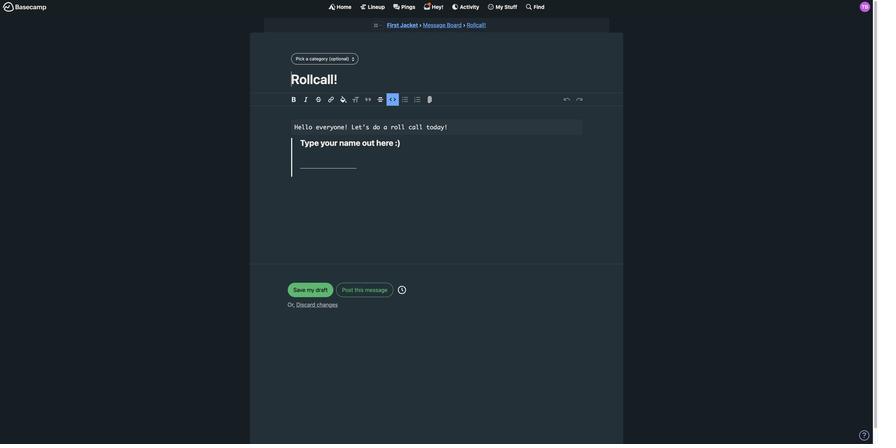 Task type: locate. For each thing, give the bounding box(es) containing it.
lineup
[[368, 4, 385, 10]]

activity
[[460, 4, 479, 10]]

a right do
[[384, 123, 387, 131]]

1 vertical spatial a
[[384, 123, 387, 131]]

this
[[355, 287, 364, 293]]

lineup link
[[360, 3, 385, 10]]

hey!
[[432, 4, 444, 10]]

rollcall! link
[[467, 22, 486, 28]]

hey! button
[[424, 2, 444, 10]]

switch accounts image
[[3, 2, 47, 12]]

a right the 'pick'
[[306, 56, 308, 61]]

my
[[307, 287, 314, 293]]

my stuff button
[[488, 3, 517, 10]]

out
[[362, 138, 375, 148]]

0 horizontal spatial ›
[[420, 22, 422, 28]]

:)
[[395, 138, 401, 148]]

stuff
[[505, 4, 517, 10]]

tyler black image
[[860, 2, 871, 12]]

message board link
[[423, 22, 462, 28]]

1 horizontal spatial a
[[384, 123, 387, 131]]

draft
[[316, 287, 328, 293]]

everyone!
[[316, 123, 348, 131]]

changes
[[317, 302, 338, 308]]

› right jacket
[[420, 22, 422, 28]]

first
[[387, 22, 399, 28]]

discard changes link
[[296, 302, 338, 308]]

› message board › rollcall!
[[420, 22, 486, 28]]

let's
[[352, 123, 370, 131]]

type your name out here :)
[[300, 138, 401, 148]]

home link
[[329, 3, 352, 10]]

do
[[373, 123, 380, 131]]

0 vertical spatial a
[[306, 56, 308, 61]]

1 › from the left
[[420, 22, 422, 28]]

hello everyone! let's do a roll call today!
[[295, 123, 448, 131]]

board
[[447, 22, 462, 28]]

a
[[306, 56, 308, 61], [384, 123, 387, 131]]

› right board
[[463, 22, 466, 28]]

0 horizontal spatial a
[[306, 56, 308, 61]]

save my draft button
[[288, 283, 334, 297]]

›
[[420, 22, 422, 28], [463, 22, 466, 28]]

message
[[365, 287, 388, 293]]

post this message button
[[336, 283, 393, 297]]

1 horizontal spatial ›
[[463, 22, 466, 28]]

my stuff
[[496, 4, 517, 10]]

roll
[[391, 123, 405, 131]]

rollcall!
[[467, 22, 486, 28]]

a inside text box
[[384, 123, 387, 131]]

Type a title… text field
[[291, 71, 582, 87]]

discard
[[296, 302, 315, 308]]

(optional)
[[329, 56, 349, 61]]

home
[[337, 4, 352, 10]]

pick a category (optional)
[[296, 56, 349, 61]]



Task type: vqa. For each thing, say whether or not it's contained in the screenshot.
To-do name text box at the top of page
no



Task type: describe. For each thing, give the bounding box(es) containing it.
jacket
[[400, 22, 418, 28]]

main element
[[0, 0, 873, 13]]

type
[[300, 138, 319, 148]]

call
[[409, 123, 423, 131]]

name
[[339, 138, 361, 148]]

pings button
[[393, 3, 416, 10]]

or,
[[288, 302, 295, 308]]

your
[[321, 138, 338, 148]]

category
[[310, 56, 328, 61]]

find
[[534, 4, 545, 10]]

pick a category (optional) button
[[291, 53, 359, 64]]

here
[[377, 138, 394, 148]]

my
[[496, 4, 503, 10]]

message
[[423, 22, 446, 28]]

find button
[[526, 3, 545, 10]]

first jacket
[[387, 22, 418, 28]]

pick
[[296, 56, 305, 61]]

2 › from the left
[[463, 22, 466, 28]]

first jacket link
[[387, 22, 418, 28]]

post
[[342, 287, 353, 293]]

save
[[294, 287, 306, 293]]

a inside button
[[306, 56, 308, 61]]

Write away… text field
[[271, 106, 603, 256]]

pings
[[402, 4, 416, 10]]

post this message
[[342, 287, 388, 293]]

activity link
[[452, 3, 479, 10]]

hello
[[295, 123, 312, 131]]

schedule this to post later image
[[398, 286, 406, 294]]

save my draft
[[294, 287, 328, 293]]

today!
[[427, 123, 448, 131]]

or, discard changes
[[288, 302, 338, 308]]



